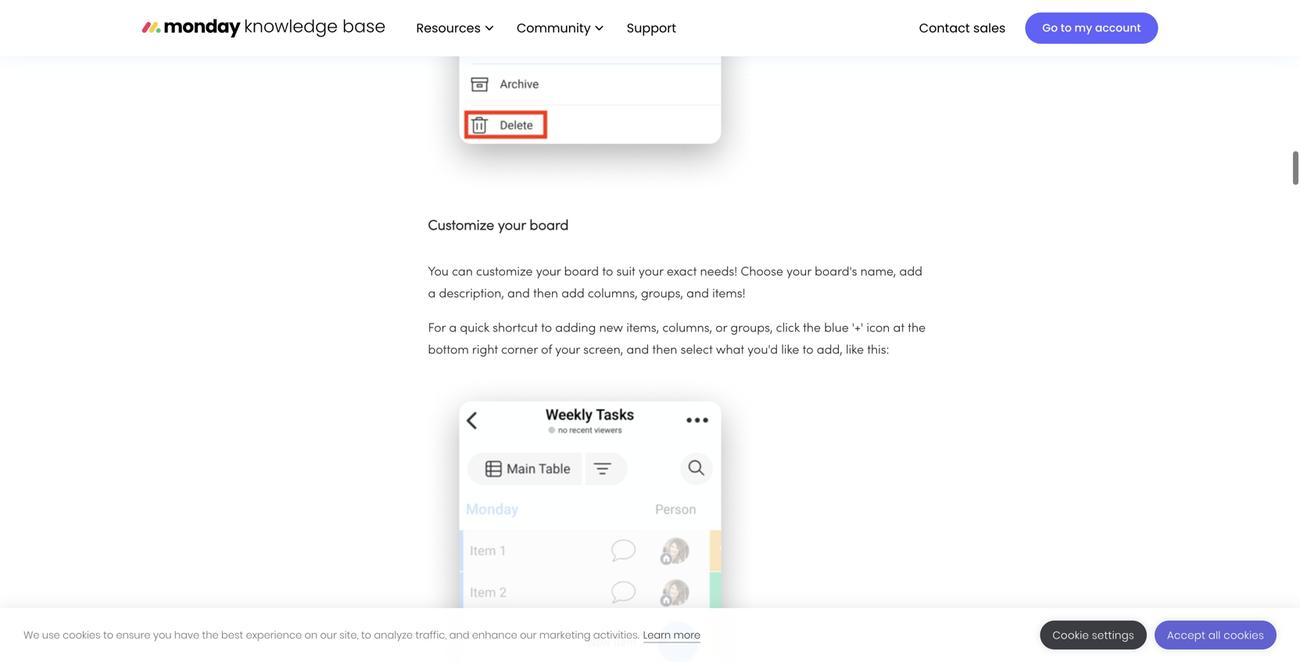 Task type: locate. For each thing, give the bounding box(es) containing it.
1 horizontal spatial groups,
[[731, 323, 773, 335]]

to right site,
[[361, 628, 372, 643]]

board
[[530, 220, 569, 233], [564, 267, 599, 278]]

add
[[900, 267, 923, 278], [562, 289, 585, 300]]

a inside "for a quick shortcut to adding new items, columns, or groups, click the blue '+' icon at the bottom right corner of your screen, and then select what you'd like to add, like this:"
[[449, 323, 457, 335]]

2 horizontal spatial the
[[908, 323, 926, 335]]

1 vertical spatial add
[[562, 289, 585, 300]]

1 vertical spatial a
[[449, 323, 457, 335]]

1 horizontal spatial then
[[653, 345, 678, 357]]

then up adding
[[533, 289, 558, 300]]

more
[[674, 628, 701, 643]]

0 horizontal spatial like
[[782, 345, 800, 357]]

at
[[894, 323, 905, 335]]

support link
[[619, 15, 689, 42], [627, 19, 681, 37]]

cookies right the all
[[1224, 628, 1265, 643]]

then inside you can customize your board to suit your exact needs! choose your board's name, add a description, and then add columns, groups, and items!
[[533, 289, 558, 300]]

dialog
[[0, 609, 1301, 662]]

contact
[[920, 19, 970, 37]]

0 horizontal spatial then
[[533, 289, 558, 300]]

0 horizontal spatial groups,
[[641, 289, 684, 300]]

4.png image
[[428, 0, 752, 195]]

0 horizontal spatial columns,
[[588, 289, 638, 300]]

0 horizontal spatial add
[[562, 289, 585, 300]]

all
[[1209, 628, 1221, 643]]

a
[[428, 289, 436, 300], [449, 323, 457, 335]]

we use cookies to ensure you have the best experience on our site, to analyze traffic, and enhance our marketing activities. learn more
[[23, 628, 701, 643]]

like
[[782, 345, 800, 357], [846, 345, 864, 357]]

0 vertical spatial groups,
[[641, 289, 684, 300]]

columns, up select
[[663, 323, 713, 335]]

groups, inside you can customize your board to suit your exact needs! choose your board's name, add a description, and then add columns, groups, and items!
[[641, 289, 684, 300]]

learn more link
[[644, 628, 701, 643]]

1 horizontal spatial like
[[846, 345, 864, 357]]

and down items,
[[627, 345, 649, 357]]

1 vertical spatial columns,
[[663, 323, 713, 335]]

0 vertical spatial then
[[533, 289, 558, 300]]

1 like from the left
[[782, 345, 800, 357]]

resources
[[416, 19, 481, 37]]

description,
[[439, 289, 504, 300]]

our right on
[[320, 628, 337, 643]]

community
[[517, 19, 591, 37]]

click
[[776, 323, 800, 335]]

0 horizontal spatial cookies
[[63, 628, 101, 643]]

then down items,
[[653, 345, 678, 357]]

for a quick shortcut to adding new items, columns, or groups, click the blue '+' icon at the bottom right corner of your screen, and then select what you'd like to add, like this:
[[428, 323, 926, 357]]

your
[[498, 220, 526, 233], [536, 267, 561, 278], [639, 267, 664, 278], [787, 267, 812, 278], [555, 345, 580, 357]]

add up adding
[[562, 289, 585, 300]]

0 vertical spatial columns,
[[588, 289, 638, 300]]

best
[[221, 628, 243, 643]]

customize your board
[[428, 220, 569, 233]]

groups, up 'you'd'
[[731, 323, 773, 335]]

resources link
[[409, 15, 501, 42]]

you'd
[[748, 345, 778, 357]]

items!
[[713, 289, 746, 300]]

the
[[803, 323, 821, 335], [908, 323, 926, 335], [202, 628, 219, 643]]

suit
[[617, 267, 636, 278]]

a down you
[[428, 289, 436, 300]]

1 horizontal spatial our
[[520, 628, 537, 643]]

add right name,
[[900, 267, 923, 278]]

learn
[[644, 628, 671, 643]]

cookies for all
[[1224, 628, 1265, 643]]

1 horizontal spatial add
[[900, 267, 923, 278]]

'+'
[[852, 323, 864, 335]]

ensure
[[116, 628, 151, 643]]

the inside dialog
[[202, 628, 219, 643]]

1 vertical spatial then
[[653, 345, 678, 357]]

to
[[1061, 20, 1072, 36], [602, 267, 613, 278], [541, 323, 552, 335], [803, 345, 814, 357], [103, 628, 113, 643], [361, 628, 372, 643]]

experience
[[246, 628, 302, 643]]

to inside you can customize your board to suit your exact needs! choose your board's name, add a description, and then add columns, groups, and items!
[[602, 267, 613, 278]]

1 cookies from the left
[[63, 628, 101, 643]]

our right enhance
[[520, 628, 537, 643]]

contact sales
[[920, 19, 1006, 37]]

groups, inside "for a quick shortcut to adding new items, columns, or groups, click the blue '+' icon at the bottom right corner of your screen, and then select what you'd like to add, like this:"
[[731, 323, 773, 335]]

traffic,
[[416, 628, 447, 643]]

then
[[533, 289, 558, 300], [653, 345, 678, 357]]

cookies right use
[[63, 628, 101, 643]]

enhance
[[472, 628, 518, 643]]

cookies
[[63, 628, 101, 643], [1224, 628, 1265, 643]]

1 vertical spatial board
[[564, 267, 599, 278]]

and down exact
[[687, 289, 709, 300]]

columns,
[[588, 289, 638, 300], [663, 323, 713, 335]]

board left 'suit'
[[564, 267, 599, 278]]

what
[[716, 345, 745, 357]]

list
[[401, 0, 689, 56]]

a inside you can customize your board to suit your exact needs! choose your board's name, add a description, and then add columns, groups, and items!
[[428, 289, 436, 300]]

columns, inside "for a quick shortcut to adding new items, columns, or groups, click the blue '+' icon at the bottom right corner of your screen, and then select what you'd like to add, like this:"
[[663, 323, 713, 335]]

0 vertical spatial board
[[530, 220, 569, 233]]

your right 'suit'
[[639, 267, 664, 278]]

our
[[320, 628, 337, 643], [520, 628, 537, 643]]

to left add,
[[803, 345, 814, 357]]

0 horizontal spatial the
[[202, 628, 219, 643]]

account
[[1096, 20, 1142, 36]]

groups, down exact
[[641, 289, 684, 300]]

site,
[[340, 628, 359, 643]]

go
[[1043, 20, 1058, 36]]

main element
[[401, 0, 1159, 56]]

1 horizontal spatial a
[[449, 323, 457, 335]]

like down click
[[782, 345, 800, 357]]

groups,
[[641, 289, 684, 300], [731, 323, 773, 335]]

marketing
[[540, 628, 591, 643]]

to left 'suit'
[[602, 267, 613, 278]]

needs!
[[700, 267, 738, 278]]

select
[[681, 345, 713, 357]]

the left best
[[202, 628, 219, 643]]

1 horizontal spatial columns,
[[663, 323, 713, 335]]

community link
[[509, 15, 611, 42]]

your left board's
[[787, 267, 812, 278]]

0 horizontal spatial our
[[320, 628, 337, 643]]

cookie settings button
[[1041, 621, 1147, 650]]

analyze
[[374, 628, 413, 643]]

you
[[153, 628, 172, 643]]

cookies inside button
[[1224, 628, 1265, 643]]

we
[[23, 628, 40, 643]]

1 vertical spatial groups,
[[731, 323, 773, 335]]

board up customize
[[530, 220, 569, 233]]

0 vertical spatial a
[[428, 289, 436, 300]]

accept
[[1168, 628, 1206, 643]]

your up customize
[[498, 220, 526, 233]]

icon
[[867, 323, 890, 335]]

and
[[508, 289, 530, 300], [687, 289, 709, 300], [627, 345, 649, 357], [450, 628, 470, 643]]

to right go
[[1061, 20, 1072, 36]]

dialog containing cookie settings
[[0, 609, 1301, 662]]

a right the for
[[449, 323, 457, 335]]

0 vertical spatial add
[[900, 267, 923, 278]]

1 horizontal spatial cookies
[[1224, 628, 1265, 643]]

and right traffic,
[[450, 628, 470, 643]]

board inside you can customize your board to suit your exact needs! choose your board's name, add a description, and then add columns, groups, and items!
[[564, 267, 599, 278]]

2 cookies from the left
[[1224, 628, 1265, 643]]

0 horizontal spatial a
[[428, 289, 436, 300]]

your right of
[[555, 345, 580, 357]]

you
[[428, 267, 449, 278]]

your right customize
[[536, 267, 561, 278]]

like down '+' on the right of the page
[[846, 345, 864, 357]]

the right "at"
[[908, 323, 926, 335]]

columns, down 'suit'
[[588, 289, 638, 300]]

the right click
[[803, 323, 821, 335]]

or
[[716, 323, 728, 335]]



Task type: vqa. For each thing, say whether or not it's contained in the screenshot.
now
no



Task type: describe. For each thing, give the bounding box(es) containing it.
accept all cookies
[[1168, 628, 1265, 643]]

customize
[[428, 220, 495, 233]]

on
[[305, 628, 318, 643]]

then inside "for a quick shortcut to adding new items, columns, or groups, click the blue '+' icon at the bottom right corner of your screen, and then select what you'd like to add, like this:"
[[653, 345, 678, 357]]

go to my account link
[[1026, 13, 1159, 44]]

choose
[[741, 267, 784, 278]]

bottom
[[428, 345, 469, 357]]

for
[[428, 323, 446, 335]]

have
[[174, 628, 200, 643]]

exact
[[667, 267, 697, 278]]

support
[[627, 19, 677, 37]]

contact sales link
[[912, 15, 1014, 42]]

activities.
[[594, 628, 640, 643]]

to up of
[[541, 323, 552, 335]]

2 like from the left
[[846, 345, 864, 357]]

5.png image
[[428, 374, 752, 662]]

shortcut
[[493, 323, 538, 335]]

you can customize your board to suit your exact needs! choose your board's name, add a description, and then add columns, groups, and items!
[[428, 267, 923, 300]]

to inside main element
[[1061, 20, 1072, 36]]

items,
[[627, 323, 660, 335]]

right
[[472, 345, 498, 357]]

and inside dialog
[[450, 628, 470, 643]]

settings
[[1092, 628, 1135, 643]]

cookie settings
[[1053, 628, 1135, 643]]

cookies for use
[[63, 628, 101, 643]]

screen,
[[584, 345, 624, 357]]

1 our from the left
[[320, 628, 337, 643]]

corner
[[501, 345, 538, 357]]

and inside "for a quick shortcut to adding new items, columns, or groups, click the blue '+' icon at the bottom right corner of your screen, and then select what you'd like to add, like this:"
[[627, 345, 649, 357]]

sales
[[974, 19, 1006, 37]]

1 horizontal spatial the
[[803, 323, 821, 335]]

use
[[42, 628, 60, 643]]

new
[[599, 323, 623, 335]]

my
[[1075, 20, 1093, 36]]

to left ensure
[[103, 628, 113, 643]]

this:
[[868, 345, 890, 357]]

adding
[[556, 323, 596, 335]]

columns, inside you can customize your board to suit your exact needs! choose your board's name, add a description, and then add columns, groups, and items!
[[588, 289, 638, 300]]

blue
[[825, 323, 849, 335]]

quick
[[460, 323, 490, 335]]

2 our from the left
[[520, 628, 537, 643]]

monday.com logo image
[[142, 11, 385, 44]]

list containing resources
[[401, 0, 689, 56]]

can
[[452, 267, 473, 278]]

name,
[[861, 267, 897, 278]]

board's
[[815, 267, 858, 278]]

of
[[541, 345, 552, 357]]

go to my account
[[1043, 20, 1142, 36]]

customize
[[476, 267, 533, 278]]

add,
[[817, 345, 843, 357]]

accept all cookies button
[[1155, 621, 1277, 650]]

your inside "for a quick shortcut to adding new items, columns, or groups, click the blue '+' icon at the bottom right corner of your screen, and then select what you'd like to add, like this:"
[[555, 345, 580, 357]]

cookie
[[1053, 628, 1090, 643]]

and down customize
[[508, 289, 530, 300]]



